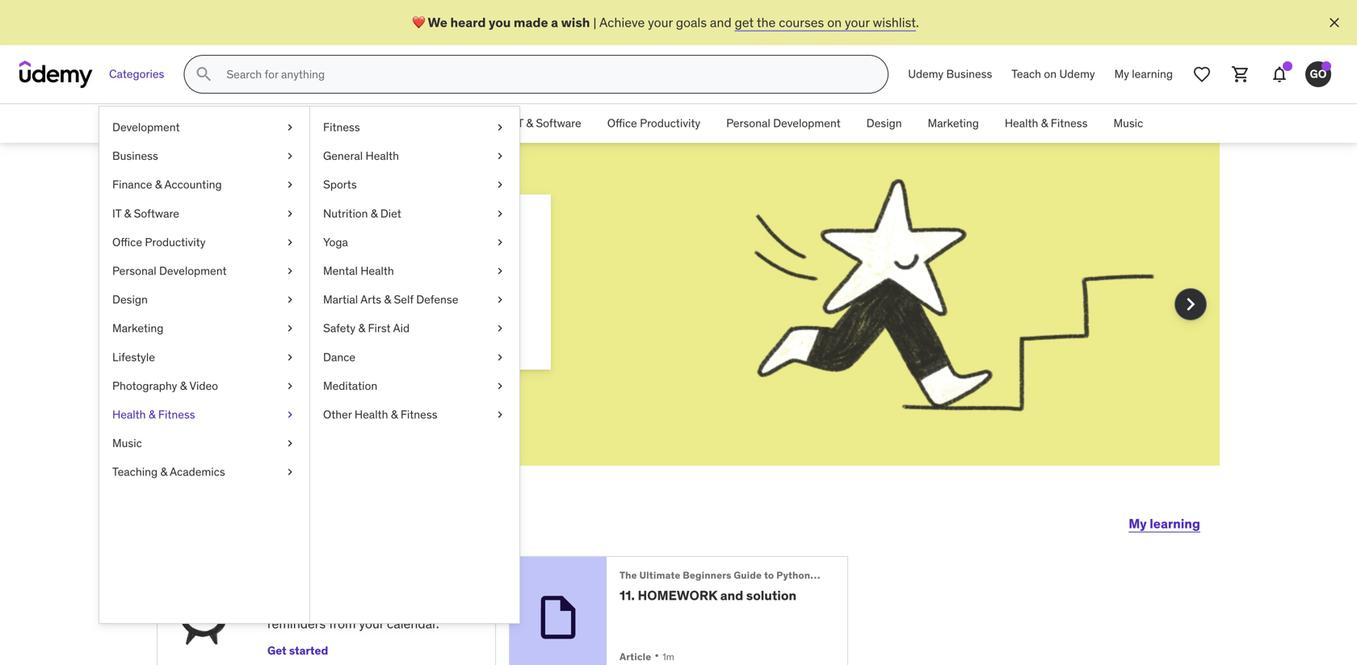 Task type: locate. For each thing, give the bounding box(es) containing it.
your up first
[[362, 302, 387, 318]]

0 horizontal spatial design link
[[99, 286, 309, 314]]

finance
[[112, 177, 152, 192]]

Search for anything text field
[[223, 61, 869, 88]]

health & fitness down 'photography'
[[112, 408, 195, 422]]

health
[[1005, 116, 1038, 131], [366, 149, 399, 163], [361, 264, 394, 278], [112, 408, 146, 422], [355, 408, 388, 422]]

1 vertical spatial learning
[[460, 302, 507, 318]]

personal development for lifestyle
[[112, 264, 227, 278]]

learn
[[375, 574, 406, 590]]

1 unread notification image
[[1283, 61, 1293, 71]]

xsmall image inside finance & accounting link
[[284, 177, 296, 193]]

1 horizontal spatial personal development
[[726, 116, 841, 131]]

0 vertical spatial marketing link
[[915, 104, 992, 143]]

xsmall image for meditation
[[494, 378, 507, 394]]

it for lifestyle
[[112, 206, 121, 221]]

to up solution on the right of page
[[764, 570, 774, 582]]

& inside 'link'
[[371, 206, 378, 221]]

xsmall image for business
[[284, 148, 296, 164]]

1 vertical spatial it & software link
[[99, 199, 309, 228]]

you up rewards. at the left
[[303, 302, 324, 318]]

lifestyle
[[112, 350, 155, 365]]

notifications image
[[1270, 65, 1289, 84]]

xsmall image
[[284, 148, 296, 164], [284, 177, 296, 193], [284, 206, 296, 222], [494, 235, 507, 250], [284, 263, 296, 279], [494, 263, 507, 279], [284, 292, 296, 308], [494, 292, 507, 308], [284, 321, 296, 337], [494, 350, 507, 365], [494, 378, 507, 394], [284, 407, 296, 423], [284, 436, 296, 452]]

you
[[489, 14, 511, 31], [303, 302, 324, 318]]

xsmall image for fitness
[[494, 120, 507, 135]]

diet
[[380, 206, 401, 221]]

1 horizontal spatial design link
[[854, 104, 915, 143]]

on right the 'courses'
[[827, 14, 842, 31]]

fitness down the meditation link
[[401, 408, 437, 422]]

& left "diet" on the left top of page
[[371, 206, 378, 221]]

1 horizontal spatial business
[[307, 116, 353, 131]]

office for lifestyle
[[112, 235, 142, 250]]

mental
[[323, 264, 358, 278]]

teach on udemy
[[1012, 67, 1095, 81]]

& right teaching
[[160, 465, 167, 480]]

general health link
[[310, 142, 519, 171]]

business up general
[[307, 116, 353, 131]]

martial arts & self defense link
[[310, 286, 519, 314]]

xsmall image inside mental health link
[[494, 263, 507, 279]]

and
[[710, 14, 732, 31], [215, 320, 236, 336], [720, 588, 743, 604]]

and down guide
[[720, 588, 743, 604]]

0 horizontal spatial it & software link
[[99, 199, 309, 228]]

solution
[[746, 588, 797, 604]]

1 horizontal spatial marketing link
[[915, 104, 992, 143]]

0 vertical spatial office
[[607, 116, 637, 131]]

1 vertical spatial you
[[303, 302, 324, 318]]

0 vertical spatial little
[[406, 213, 485, 255]]

0 vertical spatial my
[[1115, 67, 1129, 81]]

yoga link
[[310, 228, 519, 257]]

day inside every day a little closer learning helps you reach your goals. keep learning and reap the rewards.
[[316, 213, 375, 255]]

1 horizontal spatial design
[[867, 116, 902, 131]]

day
[[316, 213, 375, 255], [338, 598, 359, 615]]

0 horizontal spatial it
[[112, 206, 121, 221]]

xsmall image for teaching & academics
[[284, 465, 296, 480]]

calendar.
[[387, 616, 439, 633]]

0 vertical spatial and
[[710, 14, 732, 31]]

xsmall image inside the fitness link
[[494, 120, 507, 135]]

1 vertical spatial health & fitness
[[112, 408, 195, 422]]

1 vertical spatial day
[[338, 598, 359, 615]]

1 horizontal spatial productivity
[[640, 116, 701, 131]]

a left wish
[[551, 14, 558, 31]]

1 vertical spatial personal
[[112, 264, 156, 278]]

wish
[[561, 14, 590, 31]]

1 horizontal spatial it
[[514, 116, 523, 131]]

0 horizontal spatial office productivity
[[112, 235, 206, 250]]

health for other health & fitness
[[355, 408, 388, 422]]

achieve
[[599, 14, 645, 31]]

heard
[[450, 14, 486, 31]]

udemy down .
[[908, 67, 944, 81]]

wishlist
[[873, 14, 916, 31]]

it & software down the search for anything text field in the top of the page
[[514, 116, 581, 131]]

1 vertical spatial my learning
[[1129, 516, 1201, 532]]

little up reminders
[[279, 598, 304, 615]]

0 vertical spatial design
[[867, 116, 902, 131]]

software down finance & accounting
[[134, 206, 179, 221]]

on right teach
[[1044, 67, 1057, 81]]

1 vertical spatial little
[[279, 598, 304, 615]]

1m
[[662, 651, 674, 664]]

design link
[[854, 104, 915, 143], [99, 286, 309, 314]]

xsmall image for health & fitness
[[284, 407, 296, 423]]

xsmall image for photography & video
[[284, 378, 296, 394]]

and inside the ultimate beginners guide to python programming 11. homework and solution
[[720, 588, 743, 604]]

1 vertical spatial a
[[381, 213, 400, 255]]

it & software link for health & fitness
[[501, 104, 594, 143]]

1 vertical spatial office productivity
[[112, 235, 206, 250]]

xsmall image inside lifestyle link
[[284, 350, 296, 365]]

fitness down teach on udemy link
[[1051, 116, 1088, 131]]

0 vertical spatial it
[[514, 116, 523, 131]]

personal development
[[726, 116, 841, 131], [112, 264, 227, 278]]

dance link
[[310, 343, 519, 372]]

marketing down 'udemy business' link
[[928, 116, 979, 131]]

xsmall image for music
[[284, 436, 296, 452]]

0 vertical spatial music
[[1114, 116, 1143, 131]]

1 vertical spatial it
[[112, 206, 121, 221]]

day up the mental
[[316, 213, 375, 255]]

productivity
[[640, 116, 701, 131], [145, 235, 206, 250]]

aid
[[393, 321, 410, 336]]

your down adds
[[359, 616, 384, 633]]

0 vertical spatial software
[[536, 116, 581, 131]]

xsmall image inside safety & first aid link
[[494, 321, 507, 337]]

health for general health
[[366, 149, 399, 163]]

1 vertical spatial my learning link
[[1129, 505, 1201, 544]]

0 vertical spatial personal development
[[726, 116, 841, 131]]

design
[[867, 116, 902, 131], [112, 293, 148, 307]]

design for lifestyle
[[112, 293, 148, 307]]

yoga
[[323, 235, 348, 250]]

it & software link for lifestyle
[[99, 199, 309, 228]]

1 vertical spatial office
[[112, 235, 142, 250]]

time
[[328, 574, 356, 590]]

business up the finance
[[112, 149, 158, 163]]

get inside schedule time to learn a little each day adds up. get reminders from your calendar.
[[414, 598, 435, 615]]

1 vertical spatial design
[[112, 293, 148, 307]]

health & fitness link down teach on udemy link
[[992, 104, 1101, 143]]

1 horizontal spatial on
[[1044, 67, 1057, 81]]

wishlist image
[[1192, 65, 1212, 84]]

marketing up lifestyle
[[112, 321, 163, 336]]

xsmall image for it & software
[[284, 206, 296, 222]]

xsmall image for finance & accounting
[[284, 177, 296, 193]]

xsmall image inside 'other health & fitness' "link"
[[494, 407, 507, 423]]

health & fitness link
[[992, 104, 1101, 143], [99, 401, 309, 429]]

xsmall image
[[284, 120, 296, 135], [494, 120, 507, 135], [494, 148, 507, 164], [494, 177, 507, 193], [494, 206, 507, 222], [284, 235, 296, 250], [494, 321, 507, 337], [284, 350, 296, 365], [284, 378, 296, 394], [494, 407, 507, 423], [284, 465, 296, 480]]

it down the search for anything text field in the top of the page
[[514, 116, 523, 131]]

1 horizontal spatial personal development link
[[713, 104, 854, 143]]

safety & first aid
[[323, 321, 410, 336]]

0 horizontal spatial a
[[381, 213, 400, 255]]

categories button
[[99, 55, 174, 94]]

1 horizontal spatial a
[[551, 14, 558, 31]]

sports
[[323, 177, 357, 192]]

it & software link down accounting
[[99, 199, 309, 228]]

0 vertical spatial day
[[316, 213, 375, 255]]

& down the finance
[[124, 206, 131, 221]]

business link up accounting
[[99, 142, 309, 171]]

teach on udemy link
[[1002, 55, 1105, 94]]

teach
[[1012, 67, 1041, 81]]

0 vertical spatial the
[[757, 14, 776, 31]]

close image
[[1327, 15, 1343, 31]]

1 horizontal spatial office
[[607, 116, 637, 131]]

•
[[655, 648, 659, 665]]

xsmall image for development
[[284, 120, 296, 135]]

it & software link
[[501, 104, 594, 143], [99, 199, 309, 228]]

0 vertical spatial you
[[489, 14, 511, 31]]

0 vertical spatial health & fitness
[[1005, 116, 1088, 131]]

teaching & academics
[[112, 465, 225, 480]]

1 vertical spatial marketing link
[[99, 314, 309, 343]]

a
[[551, 14, 558, 31], [381, 213, 400, 255]]

0 horizontal spatial health & fitness
[[112, 408, 195, 422]]

health & fitness down teach on udemy link
[[1005, 116, 1088, 131]]

0 vertical spatial office productivity link
[[594, 104, 713, 143]]

safety
[[323, 321, 356, 336]]

lifestyle link
[[99, 343, 309, 372]]

xsmall image for safety & first aid
[[494, 321, 507, 337]]

1 horizontal spatial marketing
[[928, 116, 979, 131]]

a
[[267, 598, 275, 615]]

business link
[[294, 104, 366, 143], [99, 142, 309, 171]]

the right get
[[757, 14, 776, 31]]

health right general
[[366, 149, 399, 163]]

productivity for lifestyle
[[145, 235, 206, 250]]

0 horizontal spatial office
[[112, 235, 142, 250]]

helps
[[269, 302, 300, 318]]

udemy right teach
[[1060, 67, 1095, 81]]

it
[[514, 116, 523, 131], [112, 206, 121, 221]]

0 horizontal spatial the
[[268, 320, 287, 336]]

the down helps
[[268, 320, 287, 336]]

1 horizontal spatial the
[[757, 14, 776, 31]]

0 horizontal spatial office productivity link
[[99, 228, 309, 257]]

1 vertical spatial music
[[112, 436, 142, 451]]

to right time
[[359, 574, 372, 590]]

marketing link
[[915, 104, 992, 143], [99, 314, 309, 343]]

udemy image
[[19, 61, 93, 88]]

software for health & fitness
[[536, 116, 581, 131]]

get
[[735, 14, 754, 31]]

❤️   we heard you made a wish | achieve your goals and get the courses on your wishlist .
[[412, 14, 919, 31]]

xsmall image inside nutrition & diet 'link'
[[494, 206, 507, 222]]

& left first
[[358, 321, 365, 336]]

& right the finance
[[155, 177, 162, 192]]

xsmall image inside development link
[[284, 120, 296, 135]]

&
[[526, 116, 533, 131], [1041, 116, 1048, 131], [155, 177, 162, 192], [124, 206, 131, 221], [371, 206, 378, 221], [384, 293, 391, 307], [358, 321, 365, 336], [180, 379, 187, 393], [149, 408, 156, 422], [391, 408, 398, 422], [160, 465, 167, 480]]

software down the search for anything text field in the top of the page
[[536, 116, 581, 131]]

marketing for lifestyle
[[112, 321, 163, 336]]

0 horizontal spatial to
[[359, 574, 372, 590]]

0 vertical spatial it & software link
[[501, 104, 594, 143]]

business link up general
[[294, 104, 366, 143]]

2 udemy from the left
[[1060, 67, 1095, 81]]

xsmall image for design
[[284, 292, 296, 308]]

xsmall image inside sports link
[[494, 177, 507, 193]]

1 vertical spatial marketing
[[112, 321, 163, 336]]

business link for lifestyle
[[99, 142, 309, 171]]

2 vertical spatial and
[[720, 588, 743, 604]]

1 horizontal spatial you
[[489, 14, 511, 31]]

1 horizontal spatial music link
[[1101, 104, 1156, 143]]

0 horizontal spatial personal development link
[[99, 257, 309, 286]]

personal for lifestyle
[[112, 264, 156, 278]]

learning
[[1132, 67, 1173, 81], [460, 302, 507, 318], [1150, 516, 1201, 532]]

health inside "link"
[[355, 408, 388, 422]]

0 horizontal spatial get
[[267, 644, 287, 659]]

and left get
[[710, 14, 732, 31]]

business
[[946, 67, 992, 81], [307, 116, 353, 131], [112, 149, 158, 163]]

development link
[[99, 113, 309, 142]]

next image
[[1178, 292, 1204, 317]]

1 horizontal spatial to
[[764, 570, 774, 582]]

11.
[[620, 588, 635, 604]]

0 horizontal spatial software
[[134, 206, 179, 221]]

0 vertical spatial business
[[946, 67, 992, 81]]

1 vertical spatial personal development link
[[99, 257, 309, 286]]

and down learning
[[215, 320, 236, 336]]

xsmall image inside photography & video link
[[284, 378, 296, 394]]

get up calendar. at bottom left
[[414, 598, 435, 615]]

0 horizontal spatial design
[[112, 293, 148, 307]]

ultimate
[[639, 570, 681, 582]]

1 horizontal spatial little
[[406, 213, 485, 255]]

schedule time to learn a little each day adds up. get reminders from your calendar.
[[267, 574, 439, 633]]

shopping cart with 0 items image
[[1231, 65, 1251, 84]]

article
[[620, 651, 651, 664]]

0 horizontal spatial music link
[[99, 429, 309, 458]]

& down the meditation link
[[391, 408, 398, 422]]

xsmall image inside "martial arts & self defense" link
[[494, 292, 507, 308]]

0 horizontal spatial marketing
[[112, 321, 163, 336]]

marketing link down 'udemy business' link
[[915, 104, 992, 143]]

you left made
[[489, 14, 511, 31]]

xsmall image for sports
[[494, 177, 507, 193]]

0 horizontal spatial marketing link
[[99, 314, 309, 343]]

0 vertical spatial personal
[[726, 116, 770, 131]]

1 vertical spatial design link
[[99, 286, 309, 314]]

development for health & fitness
[[773, 116, 841, 131]]

day up from
[[338, 598, 359, 615]]

11. homework and solution link
[[620, 588, 822, 604]]

0 vertical spatial productivity
[[640, 116, 701, 131]]

health right other
[[355, 408, 388, 422]]

xsmall image inside general health link
[[494, 148, 507, 164]]

1 vertical spatial health & fitness link
[[99, 401, 309, 429]]

my learning
[[1115, 67, 1173, 81], [1129, 516, 1201, 532]]

office productivity link for health & fitness
[[594, 104, 713, 143]]

health & fitness link down video
[[99, 401, 309, 429]]

0 vertical spatial health & fitness link
[[992, 104, 1101, 143]]

we
[[428, 14, 448, 31]]

categories
[[109, 67, 164, 81]]

0 horizontal spatial productivity
[[145, 235, 206, 250]]

other health & fitness link
[[310, 401, 519, 429]]

personal development link for health & fitness
[[713, 104, 854, 143]]

2 vertical spatial business
[[112, 149, 158, 163]]

1 vertical spatial business
[[307, 116, 353, 131]]

xsmall image inside marketing link
[[284, 321, 296, 337]]

xsmall image for mental health
[[494, 263, 507, 279]]

photography
[[112, 379, 177, 393]]

0 vertical spatial my learning
[[1115, 67, 1173, 81]]

& down teach on udemy link
[[1041, 116, 1048, 131]]

go link
[[1299, 55, 1338, 94]]

adds
[[362, 598, 390, 615]]

xsmall image for dance
[[494, 350, 507, 365]]

udemy
[[908, 67, 944, 81], [1060, 67, 1095, 81]]

xsmall image inside dance link
[[494, 350, 507, 365]]

personal development link
[[713, 104, 854, 143], [99, 257, 309, 286]]

started
[[289, 644, 328, 659]]

1 horizontal spatial health & fitness link
[[992, 104, 1101, 143]]

get left started
[[267, 644, 287, 659]]

it down the finance
[[112, 206, 121, 221]]

to inside schedule time to learn a little each day adds up. get reminders from your calendar.
[[359, 574, 372, 590]]

personal
[[726, 116, 770, 131], [112, 264, 156, 278]]

1 vertical spatial the
[[268, 320, 287, 336]]

0 horizontal spatial it & software
[[112, 206, 179, 221]]

a up mental health link
[[381, 213, 400, 255]]

business link for health & fitness
[[294, 104, 366, 143]]

1 vertical spatial music link
[[99, 429, 309, 458]]

health up arts
[[361, 264, 394, 278]]

you inside every day a little closer learning helps you reach your goals. keep learning and reap the rewards.
[[303, 302, 324, 318]]

0 vertical spatial get
[[414, 598, 435, 615]]

finance & accounting
[[112, 177, 222, 192]]

it & software down the finance
[[112, 206, 179, 221]]

xsmall image inside the meditation link
[[494, 378, 507, 394]]

start
[[223, 504, 286, 538]]

you have alerts image
[[1322, 61, 1331, 71]]

up.
[[393, 598, 411, 615]]

1 horizontal spatial udemy
[[1060, 67, 1095, 81]]

it & software link down the search for anything text field in the top of the page
[[501, 104, 594, 143]]

health down teach
[[1005, 116, 1038, 131]]

it & software for health & fitness
[[514, 116, 581, 131]]

your
[[648, 14, 673, 31], [845, 14, 870, 31], [362, 302, 387, 318], [359, 616, 384, 633]]

1 horizontal spatial it & software
[[514, 116, 581, 131]]

carousel element
[[137, 143, 1220, 505]]

1 vertical spatial get
[[267, 644, 287, 659]]

the
[[757, 14, 776, 31], [268, 320, 287, 336]]

xsmall image inside the yoga link
[[494, 235, 507, 250]]

1 vertical spatial personal development
[[112, 264, 227, 278]]

1 horizontal spatial get
[[414, 598, 435, 615]]

personal for health & fitness
[[726, 116, 770, 131]]

1 horizontal spatial office productivity link
[[594, 104, 713, 143]]

0 vertical spatial on
[[827, 14, 842, 31]]

office productivity link
[[594, 104, 713, 143], [99, 228, 309, 257]]

0 horizontal spatial personal development
[[112, 264, 227, 278]]

get started
[[267, 644, 328, 659]]

it for health & fitness
[[514, 116, 523, 131]]

little up mental health link
[[406, 213, 485, 255]]

marketing link up video
[[99, 314, 309, 343]]

it & software
[[514, 116, 581, 131], [112, 206, 179, 221]]

my learning for the bottommost my learning link
[[1129, 516, 1201, 532]]

little inside schedule time to learn a little each day adds up. get reminders from your calendar.
[[279, 598, 304, 615]]

business left teach
[[946, 67, 992, 81]]

xsmall image inside the teaching & academics link
[[284, 465, 296, 480]]

health down 'photography'
[[112, 408, 146, 422]]

|
[[593, 14, 597, 31]]

0 vertical spatial office productivity
[[607, 116, 701, 131]]

0 horizontal spatial music
[[112, 436, 142, 451]]

0 horizontal spatial you
[[303, 302, 324, 318]]

1 horizontal spatial it & software link
[[501, 104, 594, 143]]



Task type: vqa. For each thing, say whether or not it's contained in the screenshot.
rightmost ACADEMY,
no



Task type: describe. For each thing, give the bounding box(es) containing it.
meditation link
[[310, 372, 519, 401]]

courses
[[779, 14, 824, 31]]

udemy business
[[908, 67, 992, 81]]

& left self
[[384, 293, 391, 307]]

office productivity for health & fitness
[[607, 116, 701, 131]]

academics
[[170, 465, 225, 480]]

personal development for health & fitness
[[726, 116, 841, 131]]

& left video
[[180, 379, 187, 393]]

teaching & academics link
[[99, 458, 309, 487]]

xsmall image for nutrition & diet
[[494, 206, 507, 222]]

get the courses on your wishlist link
[[735, 14, 916, 31]]

finance & accounting link
[[99, 171, 309, 199]]

& down the search for anything text field in the top of the page
[[526, 116, 533, 131]]

teaching
[[112, 465, 158, 480]]

2 vertical spatial learning
[[1150, 516, 1201, 532]]

office productivity link for lifestyle
[[99, 228, 309, 257]]

keep
[[427, 302, 457, 318]]

martial
[[323, 293, 358, 307]]

day inside schedule time to learn a little each day adds up. get reminders from your calendar.
[[338, 598, 359, 615]]

learning,
[[291, 504, 408, 538]]

business for lifestyle
[[112, 149, 158, 163]]

safety & first aid link
[[310, 314, 519, 343]]

dance
[[323, 350, 356, 365]]

design link for health & fitness
[[854, 104, 915, 143]]

guide
[[734, 570, 762, 582]]

.
[[916, 14, 919, 31]]

submit search image
[[194, 65, 214, 84]]

to inside the ultimate beginners guide to python programming 11. homework and solution
[[764, 570, 774, 582]]

& down 'photography'
[[149, 408, 156, 422]]

marketing link for lifestyle
[[99, 314, 309, 343]]

marketing link for health & fitness
[[915, 104, 992, 143]]

software for lifestyle
[[134, 206, 179, 221]]

little inside every day a little closer learning helps you reach your goals. keep learning and reap the rewards.
[[406, 213, 485, 255]]

office productivity for lifestyle
[[112, 235, 206, 250]]

learning inside every day a little closer learning helps you reach your goals. keep learning and reap the rewards.
[[460, 302, 507, 318]]

xsmall image for personal development
[[284, 263, 296, 279]]

design for health & fitness
[[867, 116, 902, 131]]

nutrition & diet
[[323, 206, 401, 221]]

& inside "link"
[[391, 408, 398, 422]]

0 vertical spatial a
[[551, 14, 558, 31]]

xsmall image for other health & fitness
[[494, 407, 507, 423]]

health for mental health
[[361, 264, 394, 278]]

xsmall image for marketing
[[284, 321, 296, 337]]

photography & video
[[112, 379, 218, 393]]

reminders
[[267, 616, 326, 633]]

my learning for the top my learning link
[[1115, 67, 1173, 81]]

xsmall image for general health
[[494, 148, 507, 164]]

fitness link
[[310, 113, 519, 142]]

the ultimate beginners guide to python programming 11. homework and solution
[[620, 570, 878, 604]]

your inside every day a little closer learning helps you reach your goals. keep learning and reap the rewards.
[[362, 302, 387, 318]]

every day a little closer learning helps you reach your goals. keep learning and reap the rewards.
[[215, 213, 507, 336]]

video
[[189, 379, 218, 393]]

nutrition & diet link
[[310, 199, 519, 228]]

productivity for health & fitness
[[640, 116, 701, 131]]

marketing for health & fitness
[[928, 116, 979, 131]]

your left goals
[[648, 14, 673, 31]]

design link for lifestyle
[[99, 286, 309, 314]]

1 vertical spatial my
[[1129, 516, 1147, 532]]

0 horizontal spatial health & fitness link
[[99, 401, 309, 429]]

photography & video link
[[99, 372, 309, 401]]

goals.
[[390, 302, 424, 318]]

1 horizontal spatial health & fitness
[[1005, 116, 1088, 131]]

python
[[777, 570, 811, 582]]

reach
[[327, 302, 359, 318]]

and inside every day a little closer learning helps you reach your goals. keep learning and reap the rewards.
[[215, 320, 236, 336]]

let's
[[157, 504, 218, 538]]

article • 1m
[[620, 648, 674, 665]]

self
[[394, 293, 413, 307]]

other
[[323, 408, 352, 422]]

the
[[620, 570, 637, 582]]

fitness inside "link"
[[401, 408, 437, 422]]

business for health & fitness
[[307, 116, 353, 131]]

let's start learning, gary
[[157, 504, 478, 538]]

gary
[[413, 504, 478, 538]]

keep learning link
[[427, 302, 507, 318]]

development for lifestyle
[[159, 264, 227, 278]]

fitness up general
[[323, 120, 360, 135]]

your inside schedule time to learn a little each day adds up. get reminders from your calendar.
[[359, 616, 384, 633]]

other health & fitness
[[323, 408, 437, 422]]

general health
[[323, 149, 399, 163]]

reap
[[240, 320, 265, 336]]

mental health link
[[310, 257, 519, 286]]

learning
[[215, 302, 266, 318]]

arts
[[360, 293, 381, 307]]

personal development link for lifestyle
[[99, 257, 309, 286]]

beginners
[[683, 570, 732, 582]]

it & software for lifestyle
[[112, 206, 179, 221]]

xsmall image for yoga
[[494, 235, 507, 250]]

first
[[368, 321, 391, 336]]

goals
[[676, 14, 707, 31]]

fitness down photography & video
[[158, 408, 195, 422]]

general
[[323, 149, 363, 163]]

0 horizontal spatial on
[[827, 14, 842, 31]]

udemy business link
[[898, 55, 1002, 94]]

meditation
[[323, 379, 377, 393]]

nutrition
[[323, 206, 368, 221]]

xsmall image for office productivity
[[284, 235, 296, 250]]

every
[[215, 213, 310, 255]]

xsmall image for martial arts & self defense
[[494, 292, 507, 308]]

❤️
[[412, 14, 425, 31]]

from
[[329, 616, 356, 633]]

1 udemy from the left
[[908, 67, 944, 81]]

2 horizontal spatial business
[[946, 67, 992, 81]]

sports link
[[310, 171, 519, 199]]

0 vertical spatial music link
[[1101, 104, 1156, 143]]

rewards.
[[290, 320, 339, 336]]

xsmall image for lifestyle
[[284, 350, 296, 365]]

each
[[307, 598, 335, 615]]

0 vertical spatial learning
[[1132, 67, 1173, 81]]

office for health & fitness
[[607, 116, 637, 131]]

a inside every day a little closer learning helps you reach your goals. keep learning and reap the rewards.
[[381, 213, 400, 255]]

accounting
[[164, 177, 222, 192]]

1 vertical spatial on
[[1044, 67, 1057, 81]]

closer
[[215, 254, 313, 296]]

your left wishlist
[[845, 14, 870, 31]]

made
[[514, 14, 548, 31]]

the inside every day a little closer learning helps you reach your goals. keep learning and reap the rewards.
[[268, 320, 287, 336]]

get inside button
[[267, 644, 287, 659]]

0 vertical spatial my learning link
[[1105, 55, 1183, 94]]

go
[[1310, 67, 1327, 81]]

1 horizontal spatial music
[[1114, 116, 1143, 131]]

martial arts & self defense
[[323, 293, 458, 307]]



